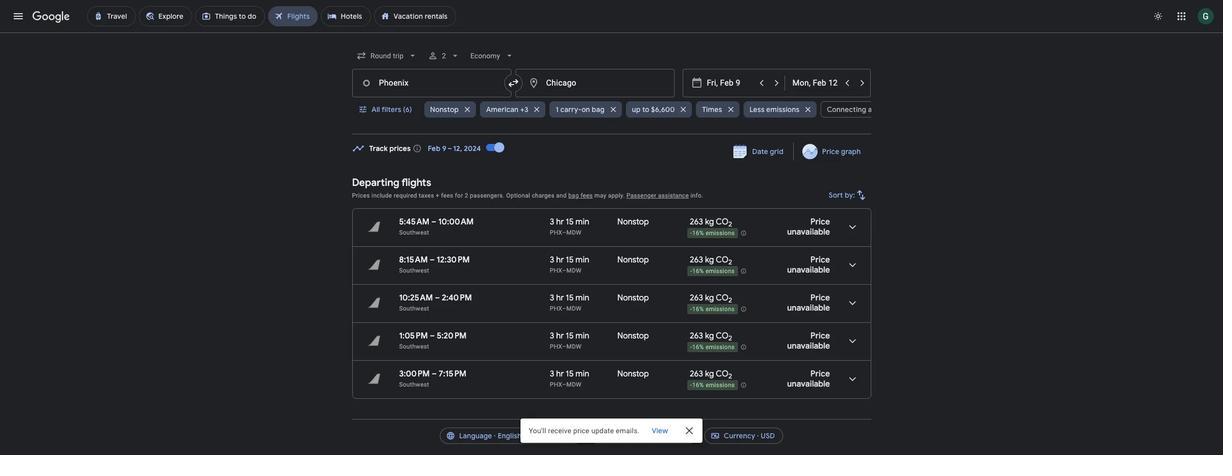 Task type: locate. For each thing, give the bounding box(es) containing it.
emissions for 5:20 pm
[[706, 344, 735, 351]]

unavailable
[[788, 227, 831, 237], [788, 265, 831, 275], [788, 303, 831, 313], [788, 341, 831, 351], [788, 379, 831, 390]]

3 co from the top
[[716, 293, 729, 303]]

16% for 5:20 pm
[[693, 344, 704, 351]]

0 vertical spatial bag
[[592, 105, 605, 114]]

None text field
[[516, 69, 675, 97]]

4 263 kg co 2 from the top
[[690, 331, 733, 343]]

5 3 hr 15 min phx – mdw from the top
[[550, 369, 590, 388]]

hr for 5:20 pm
[[557, 331, 564, 341]]

unavailable left flight details. leaves phoenix sky harbor international airport at 5:45 am on friday, february 9 and arrives at chicago midway international airport at 10:00 am on friday, february 9. icon
[[788, 227, 831, 237]]

southwest inside 5:45 am – 10:00 am southwest
[[399, 229, 429, 236]]

view button
[[644, 422, 676, 440]]

emissions inside popup button
[[767, 105, 800, 114]]

southwest inside 3:00 pm – 7:15 pm southwest
[[399, 381, 429, 388]]

1 15 from the top
[[566, 217, 574, 227]]

2 unavailable from the top
[[788, 265, 831, 275]]

leaves phoenix sky harbor international airport at 10:25 am on friday, february 9 and arrives at chicago midway international airport at 2:40 pm on friday, february 9. element
[[399, 293, 472, 303]]

co for 10:00 am
[[716, 217, 729, 227]]

nonstop for 5:20 pm
[[618, 331, 649, 341]]

None text field
[[352, 69, 511, 97]]

southwest down 5:45 am
[[399, 229, 429, 236]]

1 - from the top
[[691, 230, 693, 237]]

4 3 from the top
[[550, 331, 555, 341]]

3 16% from the top
[[693, 306, 704, 313]]

unavailable left flight details. leaves phoenix sky harbor international airport at 1:05 pm on friday, february 9 and arrives at chicago midway international airport at 5:20 pm on friday, february 9. image on the bottom of page
[[788, 341, 831, 351]]

price unavailable for 7:15 pm
[[788, 369, 831, 390]]

3 hr 15 min phx – mdw for 2:40 pm
[[550, 293, 590, 312]]

– inside 8:15 am – 12:30 pm southwest
[[430, 255, 435, 265]]

15 for 2:40 pm
[[566, 293, 574, 303]]

2 southwest from the top
[[399, 267, 429, 274]]

3 total duration 3 hr 15 min. element from the top
[[550, 293, 618, 305]]

5 unavailable from the top
[[788, 379, 831, 390]]

all filters (6) button
[[352, 97, 420, 122]]

connecting
[[827, 105, 867, 114]]

2 -16% emissions from the top
[[691, 268, 735, 275]]

min
[[576, 217, 590, 227], [576, 255, 590, 265], [576, 293, 590, 303], [576, 331, 590, 341], [576, 369, 590, 379]]

bag inside popup button
[[592, 105, 605, 114]]

15
[[566, 217, 574, 227], [566, 255, 574, 265], [566, 293, 574, 303], [566, 331, 574, 341], [566, 369, 574, 379]]

4 16% from the top
[[693, 344, 704, 351]]

3 nonstop flight. element from the top
[[618, 293, 649, 305]]

Departure time: 8:15 AM. text field
[[399, 255, 428, 265]]

price for 12:30 pm
[[811, 255, 831, 265]]

3 3 hr 15 min phx – mdw from the top
[[550, 293, 590, 312]]

2 nonstop flight. element from the top
[[618, 255, 649, 267]]

4 3 hr 15 min phx – mdw from the top
[[550, 331, 590, 350]]

1 -16% emissions from the top
[[691, 230, 735, 237]]

mdw for 12:30 pm
[[567, 267, 582, 274]]

4 -16% emissions from the top
[[691, 344, 735, 351]]

3 263 from the top
[[690, 293, 704, 303]]

-16% emissions for 10:00 am
[[691, 230, 735, 237]]

grid
[[770, 147, 784, 156]]

for
[[455, 192, 463, 199]]

3 - from the top
[[691, 306, 693, 313]]

10:25 am – 2:40 pm southwest
[[399, 293, 472, 312]]

2 price unavailable from the top
[[788, 255, 831, 275]]

nonstop flight. element for 5:20 pm
[[618, 331, 649, 343]]

3 15 from the top
[[566, 293, 574, 303]]

2 mdw from the top
[[567, 267, 582, 274]]

263 for 7:15 pm
[[690, 369, 704, 379]]

5 263 kg co 2 from the top
[[690, 369, 733, 381]]

15 for 10:00 am
[[566, 217, 574, 227]]

nonstop for 2:40 pm
[[618, 293, 649, 303]]

1 nonstop flight. element from the top
[[618, 217, 649, 229]]

Departure time: 10:25 AM. text field
[[399, 293, 433, 303]]

phx for 12:30 pm
[[550, 267, 563, 274]]

emissions
[[767, 105, 800, 114], [706, 230, 735, 237], [706, 268, 735, 275], [706, 306, 735, 313], [706, 344, 735, 351], [706, 382, 735, 389]]

1 hr from the top
[[557, 217, 564, 227]]

times button
[[697, 97, 740, 122]]

4 phx from the top
[[550, 343, 563, 350]]

nonstop flight. element for 7:15 pm
[[618, 369, 649, 381]]

4 unavailable from the top
[[788, 341, 831, 351]]

2 for 5:20 pm
[[729, 334, 733, 343]]

3 hr from the top
[[557, 293, 564, 303]]

southwest down 3:00 pm text field at the bottom of page
[[399, 381, 429, 388]]

3 3 from the top
[[550, 293, 555, 303]]

1 mdw from the top
[[567, 229, 582, 236]]

– inside 1:05 pm – 5:20 pm southwest
[[430, 331, 435, 341]]

2 kg from the top
[[706, 255, 714, 265]]

language
[[459, 432, 492, 441]]

5 kg from the top
[[706, 369, 714, 379]]

leaves phoenix sky harbor international airport at 1:05 pm on friday, february 9 and arrives at chicago midway international airport at 5:20 pm on friday, february 9. element
[[399, 331, 467, 341]]

4 nonstop flight. element from the top
[[618, 331, 649, 343]]

4 263 from the top
[[690, 331, 704, 341]]

southwest inside 8:15 am – 12:30 pm southwest
[[399, 267, 429, 274]]

1 kg from the top
[[706, 217, 714, 227]]

total duration 3 hr 15 min. element
[[550, 217, 618, 229], [550, 255, 618, 267], [550, 293, 618, 305], [550, 331, 618, 343], [550, 369, 618, 381]]

currency
[[724, 432, 756, 441]]

1 16% from the top
[[693, 230, 704, 237]]

4 southwest from the top
[[399, 343, 429, 350]]

price unavailable left flight details. leaves phoenix sky harbor international airport at 3:00 pm on friday, february 9 and arrives at chicago midway international airport at 7:15 pm on friday, february 9. image
[[788, 369, 831, 390]]

None field
[[352, 47, 422, 65], [467, 47, 519, 65], [352, 47, 422, 65], [467, 47, 519, 65]]

5 - from the top
[[691, 382, 693, 389]]

unavailable for 5:20 pm
[[788, 341, 831, 351]]

2 total duration 3 hr 15 min. element from the top
[[550, 255, 618, 267]]

southwest down departure time: 8:15 am. text field at the left
[[399, 267, 429, 274]]

2 hr from the top
[[557, 255, 564, 265]]

hr
[[557, 217, 564, 227], [557, 255, 564, 265], [557, 293, 564, 303], [557, 331, 564, 341], [557, 369, 564, 379]]

phx
[[550, 229, 563, 236], [550, 267, 563, 274], [550, 305, 563, 312], [550, 343, 563, 350], [550, 381, 563, 388]]

5 mdw from the top
[[567, 381, 582, 388]]

up
[[632, 105, 641, 114]]

2 3 from the top
[[550, 255, 555, 265]]

nonstop flight. element for 12:30 pm
[[618, 255, 649, 267]]

nonstop for 10:00 am
[[618, 217, 649, 227]]

3 hr 15 min phx – mdw for 7:15 pm
[[550, 369, 590, 388]]

english (united states)
[[498, 432, 574, 441]]

4 hr from the top
[[557, 331, 564, 341]]

less emissions
[[750, 105, 800, 114]]

3 price unavailable from the top
[[788, 293, 831, 313]]

3 for 5:20 pm
[[550, 331, 555, 341]]

2 - from the top
[[691, 268, 693, 275]]

southwest down departure time: 10:25 am. text field
[[399, 305, 429, 312]]

1 price unavailable from the top
[[788, 217, 831, 237]]

5 min from the top
[[576, 369, 590, 379]]

3 for 12:30 pm
[[550, 255, 555, 265]]

5 hr from the top
[[557, 369, 564, 379]]

4 min from the top
[[576, 331, 590, 341]]

nonstop
[[430, 105, 459, 114], [618, 217, 649, 227], [618, 255, 649, 265], [618, 293, 649, 303], [618, 331, 649, 341], [618, 369, 649, 379]]

learn more about tracked prices image
[[413, 144, 422, 153]]

1 min from the top
[[576, 217, 590, 227]]

5 15 from the top
[[566, 369, 574, 379]]

min for 5:20 pm
[[576, 331, 590, 341]]

1 3 from the top
[[550, 217, 555, 227]]

1 unavailable from the top
[[788, 227, 831, 237]]

nonstop flight. element for 2:40 pm
[[618, 293, 649, 305]]

co for 2:40 pm
[[716, 293, 729, 303]]

southwest
[[399, 229, 429, 236], [399, 267, 429, 274], [399, 305, 429, 312], [399, 343, 429, 350], [399, 381, 429, 388]]

4 mdw from the top
[[567, 343, 582, 350]]

passengers.
[[470, 192, 505, 199]]

2 button
[[424, 44, 465, 68]]

4 co from the top
[[716, 331, 729, 341]]

4 price unavailable from the top
[[788, 331, 831, 351]]

+3
[[521, 105, 529, 114]]

5 total duration 3 hr 15 min. element from the top
[[550, 369, 618, 381]]

10:25 am
[[399, 293, 433, 303]]

2 3 hr 15 min phx – mdw from the top
[[550, 255, 590, 274]]

1 3 hr 15 min phx – mdw from the top
[[550, 217, 590, 236]]

price left flight details. leaves phoenix sky harbor international airport at 8:15 am on friday, february 9 and arrives at chicago midway international airport at 12:30 pm on friday, february 9. icon
[[811, 255, 831, 265]]

4 total duration 3 hr 15 min. element from the top
[[550, 331, 618, 343]]

carry-
[[561, 105, 582, 114]]

263
[[690, 217, 704, 227], [690, 255, 704, 265], [690, 293, 704, 303], [690, 331, 704, 341], [690, 369, 704, 379]]

fees left may
[[581, 192, 593, 199]]

find the best price region
[[352, 135, 872, 169]]

3 263 kg co 2 from the top
[[690, 293, 733, 305]]

price unavailable
[[788, 217, 831, 237], [788, 255, 831, 275], [788, 293, 831, 313], [788, 331, 831, 351], [788, 369, 831, 390]]

5 3 from the top
[[550, 369, 555, 379]]

states
[[668, 432, 689, 441]]

2 16% from the top
[[693, 268, 704, 275]]

departing flights main content
[[352, 135, 872, 407]]

price left flight details. leaves phoenix sky harbor international airport at 3:00 pm on friday, february 9 and arrives at chicago midway international airport at 7:15 pm on friday, february 9. image
[[811, 369, 831, 379]]

price unavailable left flight details. leaves phoenix sky harbor international airport at 8:15 am on friday, february 9 and arrives at chicago midway international airport at 12:30 pm on friday, february 9. icon
[[788, 255, 831, 275]]

flight details. leaves phoenix sky harbor international airport at 3:00 pm on friday, february 9 and arrives at chicago midway international airport at 7:15 pm on friday, february 9. image
[[841, 367, 865, 392]]

1 carry-on bag button
[[550, 97, 622, 122]]

bag right on
[[592, 105, 605, 114]]

mdw for 5:20 pm
[[567, 343, 582, 350]]

- for 5:20 pm
[[691, 344, 693, 351]]

up to $6,600
[[632, 105, 675, 114]]

2
[[442, 52, 446, 60], [465, 192, 469, 199], [729, 220, 733, 229], [729, 258, 733, 267], [729, 296, 733, 305], [729, 334, 733, 343], [729, 372, 733, 381]]

3 phx from the top
[[550, 305, 563, 312]]

-16% emissions for 12:30 pm
[[691, 268, 735, 275]]

1 horizontal spatial bag
[[592, 105, 605, 114]]

2 15 from the top
[[566, 255, 574, 265]]

Departure time: 3:00 PM. text field
[[399, 369, 430, 379]]

price
[[823, 147, 840, 156], [811, 217, 831, 227], [811, 255, 831, 265], [811, 293, 831, 303], [811, 331, 831, 341], [811, 369, 831, 379]]

- for 7:15 pm
[[691, 382, 693, 389]]

min for 12:30 pm
[[576, 255, 590, 265]]

nonstop flight. element for 10:00 am
[[618, 217, 649, 229]]

2 phx from the top
[[550, 267, 563, 274]]

2 fees from the left
[[581, 192, 593, 199]]

co for 5:20 pm
[[716, 331, 729, 341]]

flight details. leaves phoenix sky harbor international airport at 10:25 am on friday, february 9 and arrives at chicago midway international airport at 2:40 pm on friday, february 9. image
[[841, 291, 865, 315]]

5:45 am
[[399, 217, 430, 227]]

3 min from the top
[[576, 293, 590, 303]]

- for 12:30 pm
[[691, 268, 693, 275]]

hr for 2:40 pm
[[557, 293, 564, 303]]

0 horizontal spatial fees
[[441, 192, 454, 199]]

4 15 from the top
[[566, 331, 574, 341]]

1 263 from the top
[[690, 217, 704, 227]]

5 263 from the top
[[690, 369, 704, 379]]

min for 2:40 pm
[[576, 293, 590, 303]]

- for 10:00 am
[[691, 230, 693, 237]]

bag
[[592, 105, 605, 114], [569, 192, 579, 199]]

12:30 pm
[[437, 255, 470, 265]]

-16% emissions for 2:40 pm
[[691, 306, 735, 313]]

unavailable for 10:00 am
[[788, 227, 831, 237]]

price unavailable down sort
[[788, 217, 831, 237]]

fees right '+'
[[441, 192, 454, 199]]

1 co from the top
[[716, 217, 729, 227]]

price for 10:00 am
[[811, 217, 831, 227]]

bag right and
[[569, 192, 579, 199]]

5 phx from the top
[[550, 381, 563, 388]]

4 kg from the top
[[706, 331, 714, 341]]

southwest inside 10:25 am – 2:40 pm southwest
[[399, 305, 429, 312]]

nonstop flight. element
[[618, 217, 649, 229], [618, 255, 649, 267], [618, 293, 649, 305], [618, 331, 649, 343], [618, 369, 649, 381]]

5 price unavailable from the top
[[788, 369, 831, 390]]

mdw for 2:40 pm
[[567, 305, 582, 312]]

-
[[691, 230, 693, 237], [691, 268, 693, 275], [691, 306, 693, 313], [691, 344, 693, 351], [691, 382, 693, 389]]

3 mdw from the top
[[567, 305, 582, 312]]

kg for 12:30 pm
[[706, 255, 714, 265]]

5 co from the top
[[716, 369, 729, 379]]

unavailable for 7:15 pm
[[788, 379, 831, 390]]

1 phx from the top
[[550, 229, 563, 236]]

16% for 2:40 pm
[[693, 306, 704, 313]]

2 co from the top
[[716, 255, 729, 265]]

None search field
[[352, 44, 913, 134]]

16% for 10:00 am
[[693, 230, 704, 237]]

mdw for 7:15 pm
[[567, 381, 582, 388]]

flights
[[402, 176, 431, 189]]

southwest for 8:15 am
[[399, 267, 429, 274]]

price left flight details. leaves phoenix sky harbor international airport at 10:25 am on friday, february 9 and arrives at chicago midway international airport at 2:40 pm on friday, february 9. image
[[811, 293, 831, 303]]

10:00 am
[[439, 217, 474, 227]]

total duration 3 hr 15 min. element for 2:40 pm
[[550, 293, 618, 305]]

usd
[[761, 432, 776, 441]]

phx for 5:20 pm
[[550, 343, 563, 350]]

Arrival time: 5:20 PM. text field
[[437, 331, 467, 341]]

5 16% from the top
[[693, 382, 704, 389]]

price down sort
[[811, 217, 831, 227]]

4 - from the top
[[691, 344, 693, 351]]

american
[[486, 105, 519, 114]]

less
[[750, 105, 765, 114]]

price unavailable left flight details. leaves phoenix sky harbor international airport at 10:25 am on friday, february 9 and arrives at chicago midway international airport at 2:40 pm on friday, february 9. image
[[788, 293, 831, 313]]

5 -16% emissions from the top
[[691, 382, 735, 389]]

2 263 from the top
[[690, 255, 704, 265]]

prices
[[390, 144, 411, 153]]

unavailable left flight details. leaves phoenix sky harbor international airport at 8:15 am on friday, february 9 and arrives at chicago midway international airport at 12:30 pm on friday, february 9. icon
[[788, 265, 831, 275]]

2 263 kg co 2 from the top
[[690, 255, 733, 267]]

1:05 pm
[[399, 331, 428, 341]]

$6,600
[[651, 105, 675, 114]]

3 -16% emissions from the top
[[691, 306, 735, 313]]

2024
[[464, 144, 481, 153]]

price unavailable left flight details. leaves phoenix sky harbor international airport at 1:05 pm on friday, february 9 and arrives at chicago midway international airport at 5:20 pm on friday, february 9. image on the bottom of page
[[788, 331, 831, 351]]

mdw
[[567, 229, 582, 236], [567, 267, 582, 274], [567, 305, 582, 312], [567, 343, 582, 350], [567, 381, 582, 388]]

(united
[[524, 432, 548, 441]]

southwest down the departure time: 1:05 pm. text field
[[399, 343, 429, 350]]

hr for 7:15 pm
[[557, 369, 564, 379]]

unavailable left flight details. leaves phoenix sky harbor international airport at 10:25 am on friday, february 9 and arrives at chicago midway international airport at 2:40 pm on friday, february 9. image
[[788, 303, 831, 313]]

7:15 pm
[[439, 369, 467, 379]]

5:20 pm
[[437, 331, 467, 341]]

Arrival time: 7:15 PM. text field
[[439, 369, 467, 379]]

0 horizontal spatial bag
[[569, 192, 579, 199]]

southwest inside 1:05 pm – 5:20 pm southwest
[[399, 343, 429, 350]]

1 263 kg co 2 from the top
[[690, 217, 733, 229]]

price unavailable for 12:30 pm
[[788, 255, 831, 275]]

passenger
[[627, 192, 657, 199]]

southwest for 3:00 pm
[[399, 381, 429, 388]]

2 min from the top
[[576, 255, 590, 265]]

loading results progress bar
[[0, 32, 1224, 34]]

5 nonstop flight. element from the top
[[618, 369, 649, 381]]

1 total duration 3 hr 15 min. element from the top
[[550, 217, 618, 229]]

feb
[[428, 144, 441, 153]]

leaves phoenix sky harbor international airport at 5:45 am on friday, february 9 and arrives at chicago midway international airport at 10:00 am on friday, february 9. element
[[399, 217, 474, 227]]

price for 7:15 pm
[[811, 369, 831, 379]]

southwest for 1:05 pm
[[399, 343, 429, 350]]

leaves phoenix sky harbor international airport at 8:15 am on friday, february 9 and arrives at chicago midway international airport at 12:30 pm on friday, february 9. element
[[399, 255, 470, 265]]

times
[[703, 105, 723, 114]]

optional
[[507, 192, 530, 199]]

-16% emissions for 5:20 pm
[[691, 344, 735, 351]]

price left flight details. leaves phoenix sky harbor international airport at 1:05 pm on friday, february 9 and arrives at chicago midway international airport at 5:20 pm on friday, february 9. image on the bottom of page
[[811, 331, 831, 341]]

track
[[369, 144, 388, 153]]

1 horizontal spatial fees
[[581, 192, 593, 199]]

1 southwest from the top
[[399, 229, 429, 236]]

15 for 7:15 pm
[[566, 369, 574, 379]]

view
[[652, 427, 668, 436]]

unavailable left flight details. leaves phoenix sky harbor international airport at 3:00 pm on friday, february 9 and arrives at chicago midway international airport at 7:15 pm on friday, february 9. image
[[788, 379, 831, 390]]

3 kg from the top
[[706, 293, 714, 303]]

co
[[716, 217, 729, 227], [716, 255, 729, 265], [716, 293, 729, 303], [716, 331, 729, 341], [716, 369, 729, 379]]

3 southwest from the top
[[399, 305, 429, 312]]

update
[[592, 427, 614, 435]]

price left graph
[[823, 147, 840, 156]]

-16% emissions
[[691, 230, 735, 237], [691, 268, 735, 275], [691, 306, 735, 313], [691, 344, 735, 351], [691, 382, 735, 389]]

(6)
[[403, 105, 412, 114]]

16% for 7:15 pm
[[693, 382, 704, 389]]

3 hr 15 min phx – mdw
[[550, 217, 590, 236], [550, 255, 590, 274], [550, 293, 590, 312], [550, 331, 590, 350], [550, 369, 590, 388]]

total duration 3 hr 15 min. element for 5:20 pm
[[550, 331, 618, 343]]

5 southwest from the top
[[399, 381, 429, 388]]

apply.
[[608, 192, 625, 199]]

price unavailable for 5:20 pm
[[788, 331, 831, 351]]

flight details. leaves phoenix sky harbor international airport at 1:05 pm on friday, february 9 and arrives at chicago midway international airport at 5:20 pm on friday, february 9. image
[[841, 329, 865, 354]]

Return text field
[[793, 69, 840, 97]]

2 for 2:40 pm
[[729, 296, 733, 305]]

may
[[595, 192, 607, 199]]

sort
[[829, 191, 843, 200]]

1 vertical spatial bag
[[569, 192, 579, 199]]

english
[[498, 432, 522, 441]]

emissions for 10:00 am
[[706, 230, 735, 237]]

3 unavailable from the top
[[788, 303, 831, 313]]

263 for 5:20 pm
[[690, 331, 704, 341]]



Task type: describe. For each thing, give the bounding box(es) containing it.
charges
[[532, 192, 555, 199]]

Departure time: 1:05 PM. text field
[[399, 331, 428, 341]]

view status
[[521, 419, 703, 443]]

263 for 12:30 pm
[[690, 255, 704, 265]]

2 for 10:00 am
[[729, 220, 733, 229]]

– inside 10:25 am – 2:40 pm southwest
[[435, 293, 440, 303]]

Arrival time: 2:40 PM. text field
[[442, 293, 472, 303]]

price graph button
[[796, 143, 870, 161]]

up to $6,600 button
[[626, 97, 692, 122]]

kg for 2:40 pm
[[706, 293, 714, 303]]

phx for 7:15 pm
[[550, 381, 563, 388]]

3 hr 15 min phx – mdw for 10:00 am
[[550, 217, 590, 236]]

swap origin and destination. image
[[507, 77, 520, 89]]

american +3 button
[[480, 97, 546, 122]]

3 for 7:15 pm
[[550, 369, 555, 379]]

1
[[556, 105, 559, 114]]

hr for 12:30 pm
[[557, 255, 564, 265]]

emissions for 7:15 pm
[[706, 382, 735, 389]]

american +3
[[486, 105, 529, 114]]

on
[[582, 105, 590, 114]]

mdw for 10:00 am
[[567, 229, 582, 236]]

- for 2:40 pm
[[691, 306, 693, 313]]

263 for 10:00 am
[[690, 217, 704, 227]]

– inside 5:45 am – 10:00 am southwest
[[432, 217, 437, 227]]

kg for 7:15 pm
[[706, 369, 714, 379]]

3 hr 15 min phx – mdw for 12:30 pm
[[550, 255, 590, 274]]

you'll receive price update emails.
[[529, 427, 640, 435]]

1 carry-on bag
[[556, 105, 605, 114]]

prices include required taxes + fees for 2 passengers. optional charges and bag fees may apply. passenger assistance
[[352, 192, 689, 199]]

price
[[574, 427, 590, 435]]

263 kg co 2 for 5:20 pm
[[690, 331, 733, 343]]

departing flights
[[352, 176, 431, 189]]

by:
[[845, 191, 855, 200]]

required
[[394, 192, 417, 199]]

you'll
[[529, 427, 547, 435]]

2 inside popup button
[[442, 52, 446, 60]]

date
[[752, 147, 768, 156]]

3 for 10:00 am
[[550, 217, 555, 227]]

bag fees button
[[569, 192, 593, 199]]

feb 9 – 12, 2024
[[428, 144, 481, 153]]

min for 10:00 am
[[576, 217, 590, 227]]

5:45 am – 10:00 am southwest
[[399, 217, 474, 236]]

main menu image
[[12, 10, 24, 22]]

departing
[[352, 176, 400, 189]]

kg for 10:00 am
[[706, 217, 714, 227]]

263 for 2:40 pm
[[690, 293, 704, 303]]

price for 2:40 pm
[[811, 293, 831, 303]]

emails.
[[616, 427, 640, 435]]

Arrival time: 12:30 PM. text field
[[437, 255, 470, 265]]

sort by: button
[[825, 183, 872, 207]]

263 kg co 2 for 2:40 pm
[[690, 293, 733, 305]]

flight details. leaves phoenix sky harbor international airport at 5:45 am on friday, february 9 and arrives at chicago midway international airport at 10:00 am on friday, february 9. image
[[841, 215, 865, 239]]

1:05 pm – 5:20 pm southwest
[[399, 331, 467, 350]]

price graph
[[823, 147, 861, 156]]

total duration 3 hr 15 min. element for 10:00 am
[[550, 217, 618, 229]]

3:00 pm – 7:15 pm southwest
[[399, 369, 467, 388]]

connecting airports
[[827, 105, 896, 114]]

263 kg co 2 for 7:15 pm
[[690, 369, 733, 381]]

8:15 am
[[399, 255, 428, 265]]

-16% emissions for 7:15 pm
[[691, 382, 735, 389]]

2:40 pm
[[442, 293, 472, 303]]

united states
[[644, 432, 689, 441]]

3:00 pm
[[399, 369, 430, 379]]

filters
[[382, 105, 401, 114]]

263 kg co 2 for 10:00 am
[[690, 217, 733, 229]]

bag inside departing flights main content
[[569, 192, 579, 199]]

taxes
[[419, 192, 434, 199]]

emissions for 12:30 pm
[[706, 268, 735, 275]]

unavailable for 12:30 pm
[[788, 265, 831, 275]]

price for 5:20 pm
[[811, 331, 831, 341]]

kg for 5:20 pm
[[706, 331, 714, 341]]

location
[[609, 432, 638, 441]]

airports
[[869, 105, 896, 114]]

phx for 2:40 pm
[[550, 305, 563, 312]]

– inside 3:00 pm – 7:15 pm southwest
[[432, 369, 437, 379]]

+
[[436, 192, 440, 199]]

price inside button
[[823, 147, 840, 156]]

leaves phoenix sky harbor international airport at 3:00 pm on friday, february 9 and arrives at chicago midway international airport at 7:15 pm on friday, february 9. element
[[399, 369, 467, 379]]

phx for 10:00 am
[[550, 229, 563, 236]]

Arrival time: 10:00 AM. text field
[[439, 217, 474, 227]]

16% for 12:30 pm
[[693, 268, 704, 275]]

and
[[556, 192, 567, 199]]

assistance
[[659, 192, 689, 199]]

8:15 am – 12:30 pm southwest
[[399, 255, 470, 274]]

less emissions button
[[744, 97, 817, 122]]

unavailable for 2:40 pm
[[788, 303, 831, 313]]

to
[[643, 105, 650, 114]]

1 fees from the left
[[441, 192, 454, 199]]

southwest for 10:25 am
[[399, 305, 429, 312]]

3 hr 15 min phx – mdw for 5:20 pm
[[550, 331, 590, 350]]

15 for 12:30 pm
[[566, 255, 574, 265]]

connecting airports button
[[821, 97, 913, 122]]

none search field containing all filters (6)
[[352, 44, 913, 134]]

nonstop inside popup button
[[430, 105, 459, 114]]

include
[[372, 192, 392, 199]]

states)
[[550, 432, 574, 441]]

price unavailable for 10:00 am
[[788, 217, 831, 237]]

date grid button
[[726, 143, 792, 161]]

2 for 7:15 pm
[[729, 372, 733, 381]]

all filters (6)
[[372, 105, 412, 114]]

nonstop button
[[424, 97, 476, 122]]

price unavailable for 2:40 pm
[[788, 293, 831, 313]]

3 for 2:40 pm
[[550, 293, 555, 303]]

nonstop for 12:30 pm
[[618, 255, 649, 265]]

total duration 3 hr 15 min. element for 7:15 pm
[[550, 369, 618, 381]]

Departure time: 5:45 AM. text field
[[399, 217, 430, 227]]

sort by:
[[829, 191, 855, 200]]

263 kg co 2 for 12:30 pm
[[690, 255, 733, 267]]

prices
[[352, 192, 370, 199]]

southwest for 5:45 am
[[399, 229, 429, 236]]

date grid
[[752, 147, 784, 156]]

min for 7:15 pm
[[576, 369, 590, 379]]

all
[[372, 105, 380, 114]]

co for 12:30 pm
[[716, 255, 729, 265]]

15 for 5:20 pm
[[566, 331, 574, 341]]

graph
[[842, 147, 861, 156]]

receive
[[548, 427, 572, 435]]

change appearance image
[[1147, 4, 1171, 28]]

passenger assistance button
[[627, 192, 689, 199]]

Departure text field
[[707, 69, 754, 97]]

9 – 12,
[[443, 144, 462, 153]]

2 for 12:30 pm
[[729, 258, 733, 267]]

united
[[644, 432, 666, 441]]

nonstop for 7:15 pm
[[618, 369, 649, 379]]

total duration 3 hr 15 min. element for 12:30 pm
[[550, 255, 618, 267]]

track prices
[[369, 144, 411, 153]]

flight details. leaves phoenix sky harbor international airport at 8:15 am on friday, february 9 and arrives at chicago midway international airport at 12:30 pm on friday, february 9. image
[[841, 253, 865, 277]]

co for 7:15 pm
[[716, 369, 729, 379]]

hr for 10:00 am
[[557, 217, 564, 227]]



Task type: vqa. For each thing, say whether or not it's contained in the screenshot.
the middle 'round'
no



